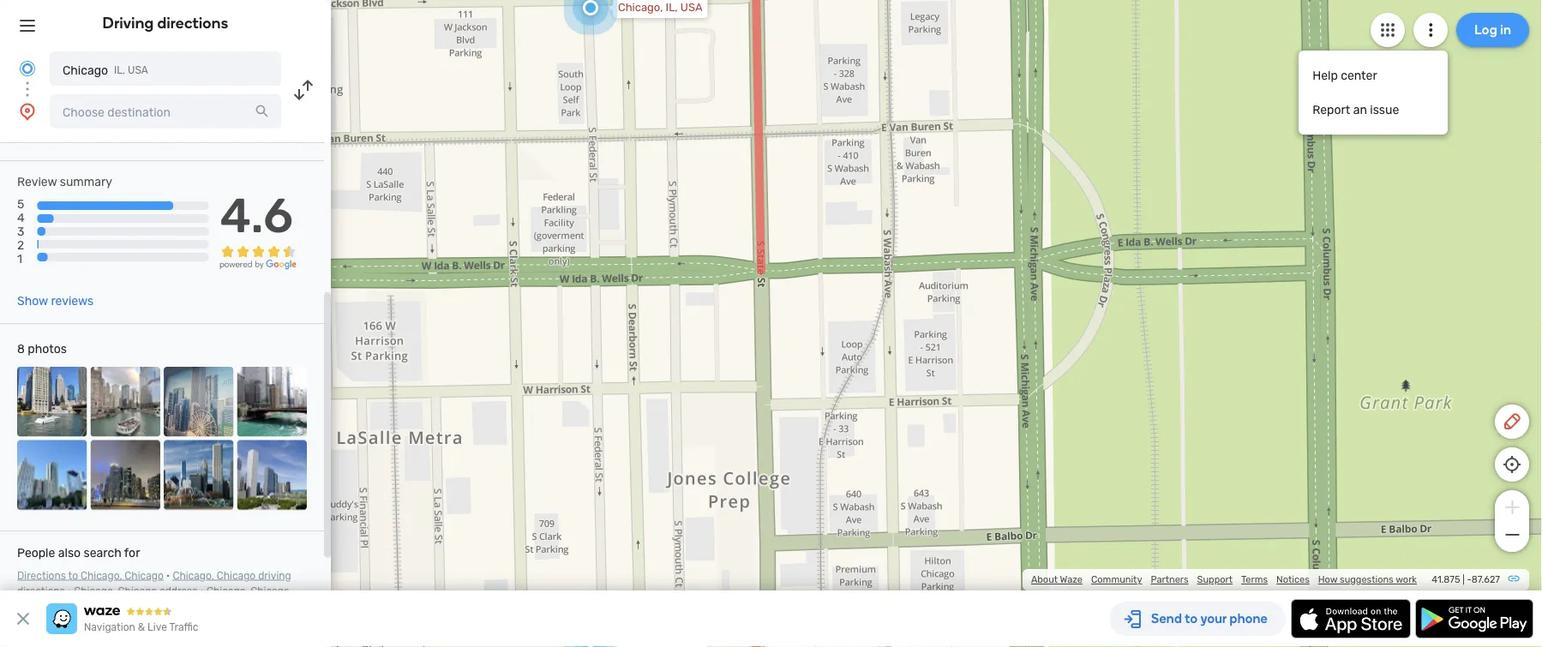 Task type: locate. For each thing, give the bounding box(es) containing it.
x image
[[13, 609, 33, 630]]

0 horizontal spatial il,
[[114, 64, 125, 76]]

photos
[[28, 342, 67, 356]]

8 photos
[[17, 342, 67, 356]]

8
[[17, 342, 25, 356]]

image 4 of chicago, chicago image
[[237, 368, 307, 437]]

partners link
[[1151, 574, 1189, 586]]

for
[[124, 546, 140, 561]]

1 horizontal spatial directions
[[157, 14, 229, 32]]

chicago, chicago driving directions
[[17, 570, 291, 598]]

show reviews
[[17, 294, 94, 308]]

current location image
[[17, 58, 38, 79]]

also
[[58, 546, 81, 561]]

1 vertical spatial il,
[[114, 64, 125, 76]]

0 vertical spatial usa
[[681, 1, 703, 14]]

1 horizontal spatial il,
[[666, 1, 678, 14]]

usa inside the chicago il, usa
[[128, 64, 148, 76]]

image 7 of chicago, chicago image
[[164, 441, 234, 511]]

directions down directions
[[17, 586, 65, 598]]

summary
[[60, 175, 112, 189]]

chicago il, usa
[[63, 63, 148, 77]]

directions
[[157, 14, 229, 32], [17, 586, 65, 598]]

directions to chicago, chicago
[[17, 570, 164, 582]]

chicago, for chicago, il, usa
[[618, 1, 663, 14]]

2
[[17, 239, 24, 253]]

1 horizontal spatial usa
[[681, 1, 703, 14]]

chicago, inside the chicago, chicago driving directions
[[173, 570, 214, 582]]

chicago, chicago address link
[[74, 586, 198, 598]]

about waze link
[[1032, 574, 1083, 586]]

notices link
[[1277, 574, 1310, 586]]

community
[[1092, 574, 1143, 586]]

chicago
[[63, 63, 108, 77], [125, 570, 164, 582], [217, 570, 256, 582], [118, 586, 157, 598], [251, 586, 290, 598]]

partners
[[1151, 574, 1189, 586]]

0 horizontal spatial directions
[[17, 586, 65, 598]]

chicago, for chicago, chicago driving directions
[[173, 570, 214, 582]]

87.627
[[1472, 574, 1501, 586]]

image 3 of chicago, chicago image
[[164, 368, 234, 437]]

link image
[[1508, 572, 1522, 586]]

chicago, inside "chicago, chicago opening hours"
[[207, 586, 248, 598]]

directions right driving
[[157, 14, 229, 32]]

driving
[[103, 14, 154, 32]]

|
[[1463, 574, 1466, 586]]

4.6
[[220, 188, 293, 245]]

41.875 | -87.627
[[1433, 574, 1501, 586]]

5 4 3 2 1
[[17, 197, 25, 267]]

reviews
[[51, 294, 94, 308]]

il, inside the chicago il, usa
[[114, 64, 125, 76]]

-
[[1468, 574, 1472, 586]]

1
[[17, 253, 22, 267]]

il, for chicago,
[[666, 1, 678, 14]]

review
[[17, 175, 57, 189]]

support link
[[1198, 574, 1233, 586]]

navigation
[[84, 622, 135, 634]]

il,
[[666, 1, 678, 14], [114, 64, 125, 76]]

0 vertical spatial il,
[[666, 1, 678, 14]]

usa
[[681, 1, 703, 14], [128, 64, 148, 76]]

chicago inside "chicago, chicago opening hours"
[[251, 586, 290, 598]]

Choose destination text field
[[50, 94, 281, 129]]

0 horizontal spatial usa
[[128, 64, 148, 76]]

1 vertical spatial usa
[[128, 64, 148, 76]]

review summary
[[17, 175, 112, 189]]

chicago,
[[618, 1, 663, 14], [81, 570, 122, 582], [173, 570, 214, 582], [74, 586, 116, 598], [207, 586, 248, 598]]

about waze community partners support terms notices how suggestions work
[[1032, 574, 1418, 586]]

support
[[1198, 574, 1233, 586]]

chicago, chicago opening hours link
[[17, 586, 290, 614]]

usa for chicago,
[[681, 1, 703, 14]]

chicago inside the chicago, chicago driving directions
[[217, 570, 256, 582]]

computer image
[[17, 123, 38, 144]]

chicago, chicago driving directions link
[[17, 570, 291, 598]]

chicago, chicago address
[[74, 586, 198, 598]]

1 vertical spatial directions
[[17, 586, 65, 598]]

terms
[[1242, 574, 1269, 586]]

chicago for chicago, chicago address
[[118, 586, 157, 598]]

image 6 of chicago, chicago image
[[90, 441, 160, 511]]



Task type: describe. For each thing, give the bounding box(es) containing it.
41.875
[[1433, 574, 1461, 586]]

il, for chicago
[[114, 64, 125, 76]]

4
[[17, 211, 25, 225]]

directions to chicago, chicago link
[[17, 570, 164, 582]]

chicago, for chicago, chicago opening hours
[[207, 586, 248, 598]]

terms link
[[1242, 574, 1269, 586]]

location image
[[17, 101, 38, 122]]

suggestions
[[1341, 574, 1394, 586]]

people
[[17, 546, 55, 561]]

directions inside the chicago, chicago driving directions
[[17, 586, 65, 598]]

image 8 of chicago, chicago image
[[237, 441, 307, 511]]

search
[[84, 546, 122, 561]]

chicago, for chicago, chicago address
[[74, 586, 116, 598]]

show
[[17, 294, 48, 308]]

chicago, chicago opening hours
[[17, 586, 290, 614]]

driving
[[258, 570, 291, 582]]

live
[[148, 622, 167, 634]]

notices
[[1277, 574, 1310, 586]]

0 vertical spatial directions
[[157, 14, 229, 32]]

hours
[[59, 602, 86, 614]]

image 5 of chicago, chicago image
[[17, 441, 87, 511]]

opening
[[17, 602, 56, 614]]

how
[[1319, 574, 1338, 586]]

address
[[160, 586, 198, 598]]

traffic
[[169, 622, 198, 634]]

directions
[[17, 570, 66, 582]]

5
[[17, 197, 24, 211]]

how suggestions work link
[[1319, 574, 1418, 586]]

chicago for chicago, chicago driving directions
[[217, 570, 256, 582]]

community link
[[1092, 574, 1143, 586]]

chicago for chicago, chicago opening hours
[[251, 586, 290, 598]]

chicago, il, usa
[[618, 1, 703, 14]]

navigation & live traffic
[[84, 622, 198, 634]]

pencil image
[[1503, 412, 1523, 432]]

image 1 of chicago, chicago image
[[17, 368, 87, 437]]

about
[[1032, 574, 1058, 586]]

waze
[[1061, 574, 1083, 586]]

driving directions
[[103, 14, 229, 32]]

people also search for
[[17, 546, 140, 561]]

image 2 of chicago, chicago image
[[90, 368, 160, 437]]

zoom in image
[[1502, 497, 1524, 518]]

3
[[17, 225, 24, 239]]

zoom out image
[[1502, 525, 1524, 545]]

usa for chicago
[[128, 64, 148, 76]]

to
[[68, 570, 78, 582]]

&
[[138, 622, 145, 634]]

work
[[1396, 574, 1418, 586]]



Task type: vqa. For each thing, say whether or not it's contained in the screenshot.
Chicago, Chicago driving directions "link"
yes



